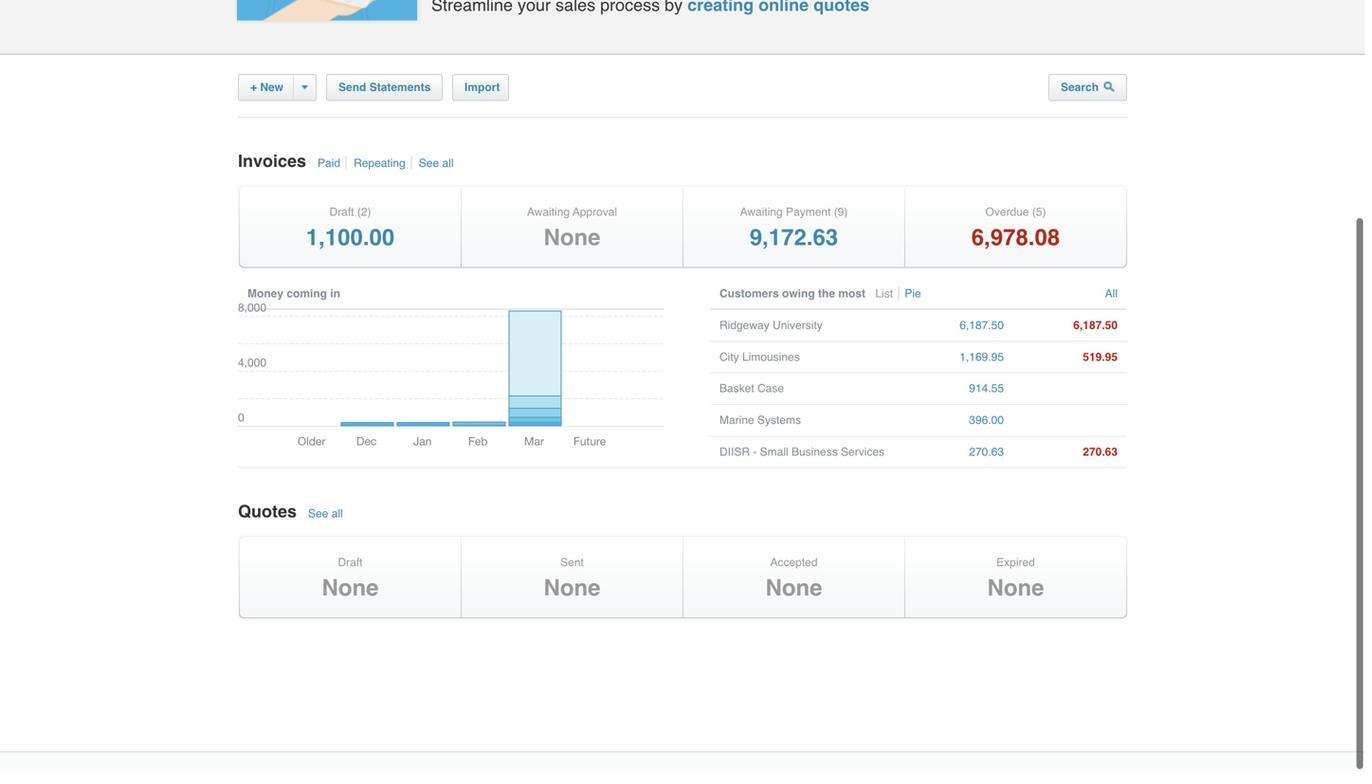 Task type: locate. For each thing, give the bounding box(es) containing it.
basket case
[[720, 382, 785, 395]]

send statements
[[339, 81, 431, 94]]

none
[[544, 224, 601, 250], [322, 575, 379, 601], [544, 575, 601, 601], [766, 575, 823, 601], [988, 575, 1045, 601]]

1 horizontal spatial 270.63
[[1084, 445, 1118, 459]]

ridgeway university
[[720, 319, 823, 332]]

2 awaiting from the left
[[740, 205, 783, 219]]

the
[[819, 287, 836, 300]]

paid
[[318, 156, 341, 170]]

519.95 link
[[1024, 342, 1118, 372]]

invoices
[[238, 151, 311, 171]]

6,187.50 up 1,169.95
[[960, 319, 1005, 332]]

1 horizontal spatial see
[[419, 156, 439, 170]]

1 vertical spatial see all link
[[306, 507, 348, 520]]

0 vertical spatial all
[[442, 156, 454, 170]]

519.95
[[1084, 350, 1118, 364]]

1 horizontal spatial 6,187.50 link
[[1024, 310, 1118, 341]]

awaiting left approval in the top left of the page
[[527, 205, 570, 219]]

services
[[841, 445, 885, 459]]

0 vertical spatial draft
[[330, 205, 354, 219]]

accepted none
[[766, 556, 823, 601]]

systems
[[758, 414, 802, 427]]

1 horizontal spatial 6,187.50
[[1074, 319, 1118, 332]]

draft
[[330, 205, 354, 219], [338, 556, 363, 569]]

awaiting approval none
[[527, 205, 618, 250]]

awaiting inside "awaiting approval none"
[[527, 205, 570, 219]]

accepted
[[771, 556, 818, 569]]

most
[[839, 287, 866, 300]]

see all
[[419, 156, 454, 170]]

all right repeating "link"
[[442, 156, 454, 170]]

1 horizontal spatial 270.63 link
[[1024, 437, 1118, 468]]

search image
[[1105, 81, 1116, 92]]

see right repeating "link"
[[419, 156, 439, 170]]

+ new
[[250, 81, 284, 94]]

all up draft none
[[332, 507, 343, 520]]

see all link right repeating "link"
[[417, 156, 459, 170]]

search
[[1061, 81, 1103, 94]]

pie link
[[903, 287, 927, 300]]

none for accepted none
[[766, 575, 823, 601]]

396.00 link
[[910, 405, 1005, 436]]

see all link
[[417, 156, 459, 170], [306, 507, 348, 520]]

0 vertical spatial see
[[419, 156, 439, 170]]

repeating
[[354, 156, 406, 170]]

0 horizontal spatial see
[[308, 507, 329, 520]]

paid link
[[316, 156, 347, 170]]

1 horizontal spatial awaiting
[[740, 205, 783, 219]]

overdue
[[986, 205, 1030, 219]]

6,187.50 link
[[910, 310, 1005, 341], [1024, 310, 1118, 341]]

see inside "quotes see all"
[[308, 507, 329, 520]]

draft down "quotes see all"
[[338, 556, 363, 569]]

270.63 link
[[910, 437, 1005, 468], [1024, 437, 1118, 468]]

none for draft none
[[322, 575, 379, 601]]

1 6,187.50 link from the left
[[910, 310, 1005, 341]]

0 horizontal spatial see all link
[[306, 507, 348, 520]]

0 horizontal spatial 270.63
[[970, 445, 1005, 459]]

2 270.63 link from the left
[[1024, 437, 1118, 468]]

import link
[[452, 74, 509, 101]]

awaiting inside awaiting payment                               (9) 9,172.63
[[740, 205, 783, 219]]

diisr - small business services
[[720, 445, 885, 459]]

1 awaiting from the left
[[527, 205, 570, 219]]

1 vertical spatial see
[[308, 507, 329, 520]]

1 6,187.50 from the left
[[960, 319, 1005, 332]]

draft left (2) at the top of page
[[330, 205, 354, 219]]

0 horizontal spatial awaiting
[[527, 205, 570, 219]]

1,169.95
[[960, 350, 1005, 364]]

see
[[419, 156, 439, 170], [308, 507, 329, 520]]

1 vertical spatial draft
[[338, 556, 363, 569]]

9,172.63
[[750, 224, 839, 250]]

awaiting for 9,172.63
[[740, 205, 783, 219]]

approval
[[573, 205, 618, 219]]

repeating link
[[352, 156, 412, 170]]

2 6,187.50 from the left
[[1074, 319, 1118, 332]]

6,187.50 link up 519.95 link
[[1024, 310, 1118, 341]]

-
[[754, 445, 757, 459]]

ridgeway university link
[[720, 310, 900, 341]]

new
[[260, 81, 284, 94]]

send
[[339, 81, 366, 94]]

none for sent none
[[544, 575, 601, 601]]

0 horizontal spatial 270.63 link
[[910, 437, 1005, 468]]

+
[[250, 81, 257, 94]]

see all link right quotes
[[306, 507, 348, 520]]

awaiting up 9,172.63 at right
[[740, 205, 783, 219]]

sent none
[[544, 556, 601, 601]]

customers
[[720, 287, 779, 300]]

6,187.50 link up 1,169.95 link
[[910, 310, 1005, 341]]

see right quotes
[[308, 507, 329, 520]]

1 vertical spatial all
[[332, 507, 343, 520]]

awaiting
[[527, 205, 570, 219], [740, 205, 783, 219]]

396.00
[[970, 414, 1005, 427]]

6,187.50 up 519.95 in the right of the page
[[1074, 319, 1118, 332]]

basket case link
[[720, 373, 900, 404]]

money coming in
[[248, 287, 341, 300]]

270.63
[[970, 445, 1005, 459], [1084, 445, 1118, 459]]

0 horizontal spatial all
[[332, 507, 343, 520]]

draft inside draft                               (2) 1,100.00
[[330, 205, 354, 219]]

send statements link
[[326, 74, 443, 101]]

2 270.63 from the left
[[1084, 445, 1118, 459]]

marine
[[720, 414, 755, 427]]

2 6,187.50 link from the left
[[1024, 310, 1118, 341]]

0 vertical spatial see all link
[[417, 156, 459, 170]]

0 horizontal spatial 6,187.50 link
[[910, 310, 1005, 341]]

pie
[[905, 287, 922, 300]]

payment
[[786, 205, 831, 219]]

6,187.50
[[960, 319, 1005, 332], [1074, 319, 1118, 332]]

all
[[442, 156, 454, 170], [332, 507, 343, 520]]

limousines
[[743, 350, 800, 364]]

0 horizontal spatial 6,187.50
[[960, 319, 1005, 332]]

draft inside draft none
[[338, 556, 363, 569]]

search link
[[1049, 74, 1128, 101]]



Task type: vqa. For each thing, say whether or not it's contained in the screenshot.


Task type: describe. For each thing, give the bounding box(es) containing it.
marine systems link
[[720, 405, 900, 436]]

quotes
[[238, 502, 297, 521]]

+ new link
[[238, 74, 317, 101]]

draft                               (2) 1,100.00
[[306, 205, 395, 250]]

1 horizontal spatial see all link
[[417, 156, 459, 170]]

none for expired none
[[988, 575, 1045, 601]]

(2)
[[357, 205, 371, 219]]

in
[[330, 287, 341, 300]]

coming
[[287, 287, 327, 300]]

list link
[[874, 287, 900, 300]]

diisr - small business services link
[[720, 437, 900, 468]]

city limousines link
[[720, 342, 900, 372]]

1,169.95 link
[[910, 342, 1005, 372]]

statements
[[370, 81, 431, 94]]

money
[[248, 287, 284, 300]]

6,187.50 for second 6,187.50 link from the right
[[960, 319, 1005, 332]]

all link
[[1106, 287, 1118, 301]]

1 270.63 link from the left
[[910, 437, 1005, 468]]

quotes see all
[[238, 502, 343, 521]]

list
[[876, 287, 894, 300]]

import
[[465, 81, 500, 94]]

(5)
[[1033, 205, 1047, 219]]

6,978.08
[[972, 224, 1061, 250]]

case
[[758, 382, 785, 395]]

expired none
[[988, 556, 1045, 601]]

overdue                               (5) 6,978.08
[[972, 205, 1061, 250]]

awaiting for none
[[527, 205, 570, 219]]

small
[[760, 445, 789, 459]]

university
[[773, 319, 823, 332]]

ridgeway
[[720, 319, 770, 332]]

owing
[[783, 287, 815, 300]]

914.55
[[970, 382, 1005, 395]]

customers owing the most
[[720, 287, 869, 300]]

expired
[[997, 556, 1036, 569]]

(9)
[[835, 205, 848, 219]]

basket
[[720, 382, 755, 395]]

marine systems
[[720, 414, 802, 427]]

draft for none
[[338, 556, 363, 569]]

draft none
[[322, 556, 379, 601]]

city
[[720, 350, 740, 364]]

1,100.00
[[306, 224, 395, 250]]

all
[[1106, 287, 1118, 300]]

city limousines
[[720, 350, 800, 364]]

awaiting payment                               (9) 9,172.63
[[740, 205, 848, 250]]

1 horizontal spatial all
[[442, 156, 454, 170]]

1 270.63 from the left
[[970, 445, 1005, 459]]

draft for (2)
[[330, 205, 354, 219]]

6,187.50 for 1st 6,187.50 link from right
[[1074, 319, 1118, 332]]

diisr
[[720, 445, 750, 459]]

sent
[[561, 556, 584, 569]]

none inside "awaiting approval none"
[[544, 224, 601, 250]]

business
[[792, 445, 838, 459]]

all inside "quotes see all"
[[332, 507, 343, 520]]

914.55 link
[[910, 373, 1005, 404]]



